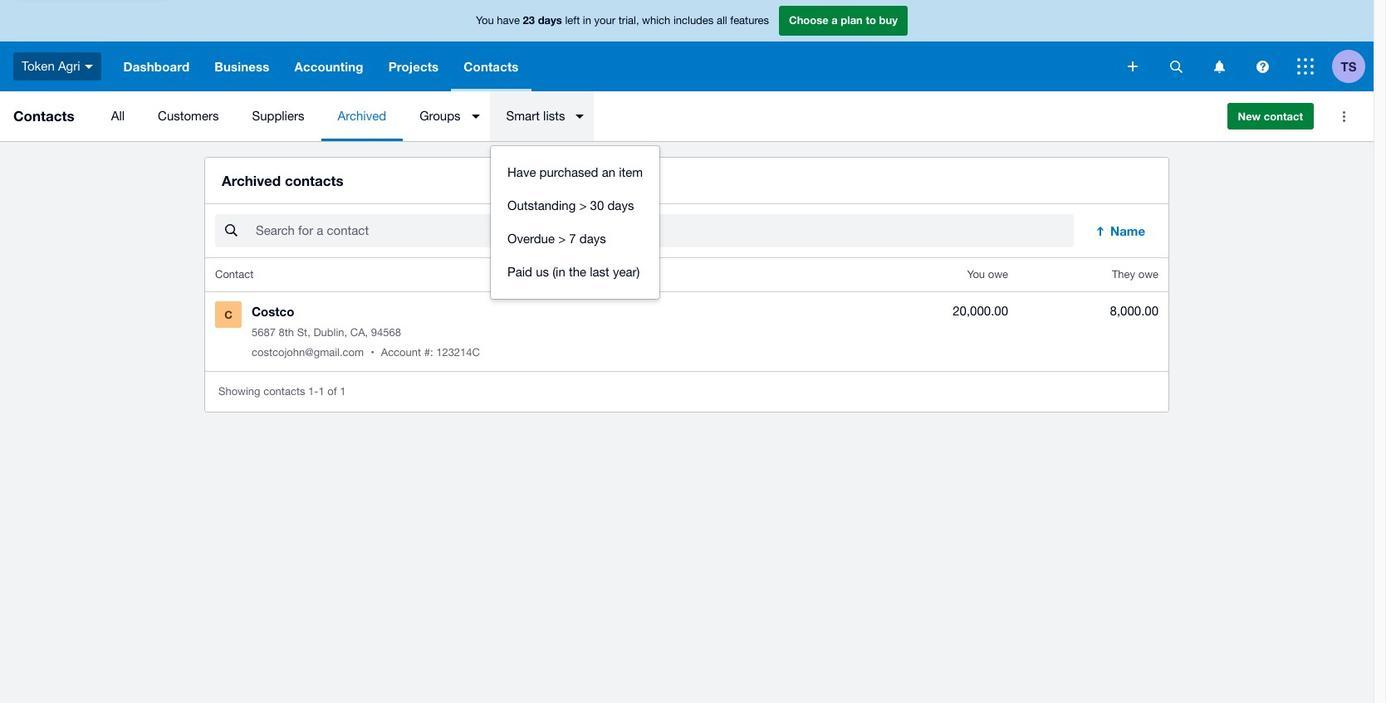 Task type: locate. For each thing, give the bounding box(es) containing it.
contacts left 1-
[[263, 386, 305, 398]]

ca,
[[350, 327, 368, 339]]

(in
[[553, 265, 566, 279]]

1 1 from the left
[[318, 386, 324, 398]]

archived down suppliers button
[[222, 172, 281, 189]]

8,000.00 link
[[1110, 302, 1159, 322]]

>
[[579, 199, 587, 213], [558, 232, 566, 246]]

1 horizontal spatial days
[[580, 232, 606, 246]]

groups
[[420, 109, 461, 123]]

0 horizontal spatial archived
[[222, 172, 281, 189]]

archived inside button
[[338, 109, 386, 123]]

0 vertical spatial you
[[476, 14, 494, 27]]

8,000.00
[[1110, 304, 1159, 318]]

1 horizontal spatial owe
[[1139, 269, 1159, 281]]

actions menu image
[[1327, 100, 1361, 133]]

owe right they
[[1139, 269, 1159, 281]]

paid us (in the last year)
[[508, 265, 640, 279]]

groups button
[[403, 91, 490, 141]]

0 horizontal spatial contacts
[[13, 107, 75, 125]]

1 vertical spatial you
[[967, 269, 985, 281]]

2 horizontal spatial days
[[608, 199, 634, 213]]

token agri button
[[0, 42, 111, 91]]

0 vertical spatial contacts
[[464, 59, 519, 74]]

0 vertical spatial contacts
[[285, 172, 344, 189]]

customers
[[158, 109, 219, 123]]

5687
[[252, 327, 276, 339]]

1 right of
[[340, 386, 346, 398]]

customers button
[[141, 91, 235, 141]]

banner
[[0, 0, 1374, 91]]

2 owe from the left
[[1139, 269, 1159, 281]]

0 horizontal spatial owe
[[988, 269, 1008, 281]]

you for you owe
[[967, 269, 985, 281]]

account
[[381, 347, 421, 359]]

owe
[[988, 269, 1008, 281], [1139, 269, 1159, 281]]

days
[[538, 13, 562, 27], [608, 199, 634, 213], [580, 232, 606, 246]]

costcojohn@gmail.com
[[252, 347, 364, 359]]

1 vertical spatial days
[[608, 199, 634, 213]]

ts button
[[1332, 42, 1374, 91]]

svg image
[[1298, 58, 1314, 75], [1170, 60, 1183, 73], [1214, 60, 1225, 73], [1256, 60, 1269, 73], [1128, 61, 1138, 71]]

1
[[318, 386, 324, 398], [340, 386, 346, 398]]

ts
[[1341, 59, 1357, 74]]

0 horizontal spatial days
[[538, 13, 562, 27]]

0 vertical spatial >
[[579, 199, 587, 213]]

> left 30
[[579, 199, 587, 213]]

last
[[590, 265, 610, 279]]

0 vertical spatial days
[[538, 13, 562, 27]]

#:
[[424, 347, 433, 359]]

token agri
[[22, 59, 80, 73]]

business
[[215, 59, 270, 74]]

> for overdue
[[558, 232, 566, 246]]

showing
[[218, 386, 260, 398]]

1 horizontal spatial contacts
[[464, 59, 519, 74]]

in
[[583, 14, 591, 27]]

•
[[371, 347, 374, 359]]

to
[[866, 13, 876, 27]]

projects
[[388, 59, 439, 74]]

you up '20,000.00'
[[967, 269, 985, 281]]

1 horizontal spatial 1
[[340, 386, 346, 398]]

contacts for showing
[[263, 386, 305, 398]]

contacts
[[464, 59, 519, 74], [13, 107, 75, 125]]

menu
[[94, 91, 1214, 141]]

they
[[1112, 269, 1136, 281]]

showing contacts 1-1 of 1
[[218, 386, 346, 398]]

you left "have"
[[476, 14, 494, 27]]

1 vertical spatial >
[[558, 232, 566, 246]]

you inside contact list table "element"
[[967, 269, 985, 281]]

group
[[491, 146, 660, 299]]

20,000.00 link
[[953, 302, 1008, 322]]

contacts
[[285, 172, 344, 189], [263, 386, 305, 398]]

Search for a contact field
[[254, 215, 1074, 247]]

1 horizontal spatial >
[[579, 199, 587, 213]]

all
[[717, 14, 727, 27]]

agri
[[58, 59, 80, 73]]

days right 30
[[608, 199, 634, 213]]

smart
[[506, 109, 540, 123]]

paid us (in the last year) button
[[491, 256, 660, 289]]

you inside 'you have 23 days left in your trial, which includes all features'
[[476, 14, 494, 27]]

1 owe from the left
[[988, 269, 1008, 281]]

1 vertical spatial archived
[[222, 172, 281, 189]]

all
[[111, 109, 125, 123]]

0 horizontal spatial 1
[[318, 386, 324, 398]]

days right 7
[[580, 232, 606, 246]]

contacts down "have"
[[464, 59, 519, 74]]

1 horizontal spatial you
[[967, 269, 985, 281]]

overdue > 7 days
[[508, 232, 606, 246]]

2 vertical spatial days
[[580, 232, 606, 246]]

owe for they owe
[[1139, 269, 1159, 281]]

choose a plan to buy
[[789, 13, 898, 27]]

1 horizontal spatial archived
[[338, 109, 386, 123]]

1-
[[308, 386, 318, 398]]

owe up '20,000.00'
[[988, 269, 1008, 281]]

your
[[594, 14, 616, 27]]

you
[[476, 14, 494, 27], [967, 269, 985, 281]]

archived
[[338, 109, 386, 123], [222, 172, 281, 189]]

1 vertical spatial contacts
[[263, 386, 305, 398]]

contacts for archived
[[285, 172, 344, 189]]

paid
[[508, 265, 532, 279]]

contacts down token
[[13, 107, 75, 125]]

year)
[[613, 265, 640, 279]]

token
[[22, 59, 55, 73]]

> left 7
[[558, 232, 566, 246]]

days right 23
[[538, 13, 562, 27]]

purchased
[[540, 165, 599, 179]]

0 horizontal spatial >
[[558, 232, 566, 246]]

1 left of
[[318, 386, 324, 398]]

0 horizontal spatial you
[[476, 14, 494, 27]]

which
[[642, 14, 671, 27]]

0 vertical spatial archived
[[338, 109, 386, 123]]

archived contacts
[[222, 172, 344, 189]]

archived button
[[321, 91, 403, 141]]

94568
[[371, 327, 401, 339]]

archived for archived contacts
[[222, 172, 281, 189]]

days for 7
[[580, 232, 606, 246]]

business button
[[202, 42, 282, 91]]

1 vertical spatial contacts
[[13, 107, 75, 125]]

contacts down suppliers button
[[285, 172, 344, 189]]

a
[[832, 13, 838, 27]]

they owe
[[1112, 269, 1159, 281]]

contact
[[1264, 110, 1303, 123]]

archived down accounting
[[338, 109, 386, 123]]

item
[[619, 165, 643, 179]]

an
[[602, 165, 616, 179]]

contact
[[215, 269, 254, 281]]



Task type: vqa. For each thing, say whether or not it's contained in the screenshot.
bottom RPT652-1
no



Task type: describe. For each thing, give the bounding box(es) containing it.
archived for archived
[[338, 109, 386, 123]]

all button
[[94, 91, 141, 141]]

name
[[1111, 224, 1146, 239]]

outstanding
[[508, 199, 576, 213]]

choose
[[789, 13, 829, 27]]

us
[[536, 265, 549, 279]]

costco 5687 8th st, dublin, ca, 94568 costcojohn@gmail.com • account #: 123214c
[[252, 304, 480, 359]]

7
[[569, 232, 576, 246]]

group containing have purchased an item
[[491, 146, 660, 299]]

new contact button
[[1227, 103, 1314, 130]]

banner containing ts
[[0, 0, 1374, 91]]

dublin,
[[314, 327, 347, 339]]

accounting button
[[282, 42, 376, 91]]

c
[[224, 308, 232, 322]]

includes
[[674, 14, 714, 27]]

days for 30
[[608, 199, 634, 213]]

features
[[730, 14, 769, 27]]

you have 23 days left in your trial, which includes all features
[[476, 13, 769, 27]]

you for you have 23 days left in your trial, which includes all features
[[476, 14, 494, 27]]

have purchased an item button
[[491, 156, 660, 189]]

projects button
[[376, 42, 451, 91]]

> for outstanding
[[579, 199, 587, 213]]

123214c
[[436, 347, 480, 359]]

8th
[[279, 327, 294, 339]]

23
[[523, 13, 535, 27]]

menu containing all
[[94, 91, 1214, 141]]

smart lists
[[506, 109, 565, 123]]

owe for you owe
[[988, 269, 1008, 281]]

name button
[[1084, 215, 1159, 248]]

contact list table element
[[205, 259, 1169, 372]]

outstanding > 30 days
[[508, 199, 634, 213]]

svg image
[[84, 65, 93, 69]]

have
[[497, 14, 520, 27]]

new
[[1238, 110, 1261, 123]]

new contact
[[1238, 110, 1303, 123]]

trial,
[[619, 14, 639, 27]]

lists
[[543, 109, 565, 123]]

suppliers button
[[235, 91, 321, 141]]

smart lists menu item
[[490, 91, 594, 141]]

costco
[[252, 304, 294, 319]]

suppliers
[[252, 109, 304, 123]]

overdue > 7 days button
[[491, 223, 660, 256]]

you owe
[[967, 269, 1008, 281]]

st,
[[297, 327, 311, 339]]

of
[[327, 386, 337, 398]]

contacts button
[[451, 42, 531, 91]]

have
[[508, 165, 536, 179]]

dashboard
[[123, 59, 190, 74]]

30
[[590, 199, 604, 213]]

buy
[[879, 13, 898, 27]]

contacts inside contacts "popup button"
[[464, 59, 519, 74]]

20,000.00
[[953, 304, 1008, 318]]

accounting
[[294, 59, 364, 74]]

the
[[569, 265, 587, 279]]

dashboard link
[[111, 42, 202, 91]]

left
[[565, 14, 580, 27]]

2 1 from the left
[[340, 386, 346, 398]]

days for 23
[[538, 13, 562, 27]]

have purchased an item
[[508, 165, 643, 179]]

outstanding > 30 days button
[[491, 189, 660, 223]]

smart lists button
[[490, 91, 594, 141]]

overdue
[[508, 232, 555, 246]]

plan
[[841, 13, 863, 27]]



